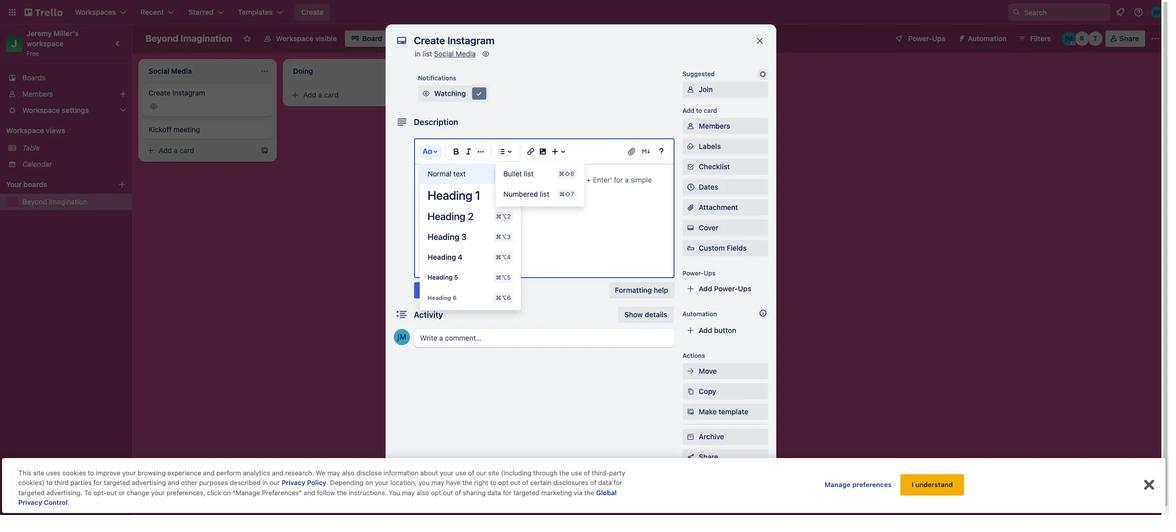 Task type: vqa. For each thing, say whether or not it's contained in the screenshot.
rightmost data
yes



Task type: locate. For each thing, give the bounding box(es) containing it.
research.
[[285, 469, 314, 477]]

the up 'disclosures'
[[559, 469, 569, 477]]

heading for heading 4
[[428, 253, 456, 261]]

sm image left the make
[[686, 407, 696, 417]]

share button down 0 notifications image
[[1105, 31, 1145, 47]]

also inside this site uses cookies to improve your browsing experience and perform analytics and research. we may also disclose information about your use of our site (including through the use of third-party cookies) to third parties for targeted advertising and other purposes described in our
[[342, 469, 355, 477]]

0 vertical spatial on
[[365, 479, 373, 487]]

sm image up join link
[[758, 69, 768, 79]]

2 horizontal spatial power-
[[908, 34, 932, 43]]

targeted down 'cookies)'
[[18, 489, 44, 497]]

2 use from the left
[[571, 469, 582, 477]]

add a card link
[[287, 88, 401, 102], [431, 88, 545, 102], [142, 143, 256, 158]]

1 vertical spatial opt
[[431, 489, 441, 497]]

1 vertical spatial share button
[[682, 449, 768, 465]]

0 vertical spatial members link
[[0, 86, 132, 102]]

1
[[475, 188, 480, 202]]

list left the social
[[423, 49, 432, 58]]

workspace up table
[[6, 126, 44, 135]]

group containing bullet list
[[495, 164, 584, 205]]

heading up the heading 2
[[428, 188, 472, 202]]

opt down 'about'
[[431, 489, 441, 497]]

heading up heading 3
[[428, 211, 465, 222]]

in down analytics
[[262, 479, 268, 487]]

1 horizontal spatial automation
[[968, 34, 1007, 43]]

members link up 'labels' link
[[682, 118, 768, 134]]

1 vertical spatial on
[[223, 489, 231, 497]]

0 vertical spatial in
[[415, 49, 421, 58]]

1 heading from the top
[[428, 188, 472, 202]]

boards
[[22, 73, 45, 82]]

. for . depending on your location, you may have the right to opt out of certain disclosures of data for targeted advertising. to opt-out or change your preferences, click on "manage preferences" and follow the instructions. you may also opt out of sharing data for targeted marketing via the
[[326, 479, 328, 487]]

for down party on the right bottom of the page
[[614, 479, 622, 487]]

6
[[453, 295, 457, 301]]

1 horizontal spatial beyond
[[145, 33, 178, 44]]

heading 1
[[428, 188, 480, 202]]

dates button
[[682, 179, 768, 195]]

data
[[598, 479, 612, 487], [487, 489, 501, 497]]

privacy inside global privacy control
[[18, 499, 42, 507]]

described
[[230, 479, 261, 487]]

0 vertical spatial opt
[[498, 479, 508, 487]]

members up labels
[[699, 122, 730, 130]]

normal
[[428, 169, 451, 178]]

preferences,
[[166, 489, 205, 497]]

3 heading from the top
[[428, 232, 459, 242]]

0 vertical spatial .
[[326, 479, 328, 487]]

share for the bottommost share button
[[699, 453, 718, 461]]

custom fields button
[[682, 243, 768, 253]]

0 vertical spatial create
[[301, 8, 324, 16]]

add down suggested
[[682, 107, 694, 114]]

0 vertical spatial our
[[476, 469, 486, 477]]

and inside . depending on your location, you may have the right to opt out of certain disclosures of data for targeted advertising. to opt-out or change your preferences, click on "manage preferences" and follow the instructions. you may also opt out of sharing data for targeted marketing via the
[[304, 489, 315, 497]]

2 heading from the top
[[428, 211, 465, 222]]

1 vertical spatial ups
[[704, 270, 716, 277]]

or
[[118, 489, 125, 497]]

2
[[468, 211, 474, 222]]

Main content area, start typing to enter text. text field
[[425, 174, 663, 198]]

heading 1 group
[[419, 164, 521, 308]]

sm image
[[481, 49, 491, 59], [758, 69, 768, 79], [686, 84, 696, 95], [474, 89, 484, 99], [686, 141, 696, 152], [145, 145, 156, 156], [686, 162, 696, 172], [686, 407, 696, 417]]

heading 2
[[428, 211, 474, 222]]

our
[[476, 469, 486, 477], [270, 479, 280, 487]]

2 horizontal spatial add a card
[[448, 91, 483, 99]]

1 horizontal spatial share button
[[1105, 31, 1145, 47]]

1 horizontal spatial opt
[[498, 479, 508, 487]]

try premium free
[[23, 497, 80, 505]]

1 vertical spatial may
[[431, 479, 444, 487]]

1 horizontal spatial share
[[1120, 34, 1139, 43]]

the down depending
[[337, 489, 347, 497]]

jeremy miller's workspace link
[[26, 29, 81, 48]]

sm image up the done text box
[[481, 49, 491, 59]]

also up depending
[[342, 469, 355, 477]]

sm image inside 'labels' link
[[686, 141, 696, 152]]

add a card for leftmost add a card link
[[159, 146, 194, 155]]

power-ups inside button
[[908, 34, 946, 43]]

bold ⌘b image
[[450, 145, 462, 158]]

0 vertical spatial beyond
[[145, 33, 178, 44]]

1 vertical spatial data
[[487, 489, 501, 497]]

1 vertical spatial .
[[68, 499, 69, 507]]

card for the right add a card link
[[468, 91, 483, 99]]

1 vertical spatial create
[[149, 89, 170, 97]]

0 vertical spatial may
[[327, 469, 340, 477]]

automation up add button
[[682, 310, 717, 318]]

out down (including
[[510, 479, 520, 487]]

make template link
[[682, 404, 768, 420]]

0 horizontal spatial .
[[68, 499, 69, 507]]

heading left 6
[[428, 295, 451, 301]]

of down have
[[455, 489, 461, 497]]

0 horizontal spatial for
[[93, 479, 102, 487]]

attach and insert link image
[[627, 147, 637, 157]]

jeremy miller (jeremymiller198) image left r
[[1062, 32, 1076, 46]]

to
[[84, 489, 92, 497]]

out down have
[[443, 489, 453, 497]]

0 horizontal spatial add a card
[[159, 146, 194, 155]]

in list social media
[[415, 49, 476, 58]]

you
[[419, 479, 430, 487]]

on down disclose
[[365, 479, 373, 487]]

to down uses
[[46, 479, 53, 487]]

also inside . depending on your location, you may have the right to opt out of certain disclosures of data for targeted advertising. to opt-out or change your preferences, click on "manage preferences" and follow the instructions. you may also opt out of sharing data for targeted marketing via the
[[417, 489, 429, 497]]

sm image inside 'copy' link
[[686, 387, 696, 397]]

list left ⌘⇧7
[[540, 190, 549, 198]]

attachment button
[[682, 199, 768, 216]]

add down notifications
[[448, 91, 461, 99]]

create left instagram
[[149, 89, 170, 97]]

help
[[654, 286, 668, 295]]

board
[[362, 34, 382, 43]]

1 horizontal spatial imagination
[[181, 33, 232, 44]]

Search field
[[1021, 5, 1110, 20]]

0 horizontal spatial in
[[262, 479, 268, 487]]

sm image inside checklist link
[[686, 162, 696, 172]]

1 horizontal spatial create
[[301, 8, 324, 16]]

miller's
[[54, 29, 79, 38]]

2 vertical spatial may
[[402, 489, 415, 497]]

2 horizontal spatial ups
[[932, 34, 946, 43]]

2 vertical spatial list
[[540, 190, 549, 198]]

for down (including
[[503, 489, 511, 497]]

sm image inside join link
[[686, 84, 696, 95]]

to right right
[[490, 479, 496, 487]]

workspace
[[276, 34, 313, 43], [6, 126, 44, 135]]

sm image down the done text box
[[474, 89, 484, 99]]

boards
[[23, 180, 47, 189]]

beyond imagination down your boards with 1 items element at the top left
[[22, 197, 87, 206]]

1 use from the left
[[455, 469, 466, 477]]

use up 'disclosures'
[[571, 469, 582, 477]]

0 horizontal spatial opt
[[431, 489, 441, 497]]

0 vertical spatial power-ups
[[908, 34, 946, 43]]

bullet list
[[503, 169, 533, 178]]

imagination up social media text field in the left top of the page
[[181, 33, 232, 44]]

0 horizontal spatial workspace
[[6, 126, 44, 135]]

2 horizontal spatial targeted
[[513, 489, 539, 497]]

archive link
[[682, 429, 768, 445]]

kickoff meeting link
[[142, 121, 273, 139]]

0 horizontal spatial automation
[[682, 310, 717, 318]]

1 vertical spatial imagination
[[49, 197, 87, 206]]

the inside this site uses cookies to improve your browsing experience and perform analytics and research. we may also disclose information about your use of our site (including through the use of third-party cookies) to third parties for targeted advertising and other purposes described in our
[[559, 469, 569, 477]]

use up have
[[455, 469, 466, 477]]

i
[[912, 481, 914, 489]]

global privacy control
[[18, 489, 617, 507]]

list for numbered
[[540, 190, 549, 198]]

1 site from the left
[[33, 469, 44, 477]]

1 vertical spatial privacy
[[18, 499, 42, 507]]

free
[[67, 497, 80, 505]]

0 horizontal spatial list
[[423, 49, 432, 58]]

manage preferences button
[[825, 475, 892, 495]]

create for create instagram
[[149, 89, 170, 97]]

on
[[365, 479, 373, 487], [223, 489, 231, 497]]

. down advertising.
[[68, 499, 69, 507]]

fields
[[727, 244, 747, 252]]

ups inside add power-ups link
[[738, 284, 751, 293]]

1 vertical spatial our
[[270, 479, 280, 487]]

0 vertical spatial privacy
[[282, 479, 305, 487]]

analytics
[[243, 469, 270, 477]]

sm image inside move link
[[686, 366, 696, 376]]

your up have
[[440, 469, 453, 477]]

1 horizontal spatial power-ups
[[908, 34, 946, 43]]

add a card down kickoff meeting in the top left of the page
[[159, 146, 194, 155]]

1 horizontal spatial list
[[524, 169, 533, 178]]

card down meeting
[[180, 146, 194, 155]]

0 horizontal spatial data
[[487, 489, 501, 497]]

purposes
[[199, 479, 228, 487]]

.
[[326, 479, 328, 487], [68, 499, 69, 507]]

. inside . depending on your location, you may have the right to opt out of certain disclosures of data for targeted advertising. to opt-out or change your preferences, click on "manage preferences" and follow the instructions. you may also opt out of sharing data for targeted marketing via the
[[326, 479, 328, 487]]

of down 'third-'
[[590, 479, 596, 487]]

site
[[33, 469, 44, 477], [488, 469, 499, 477]]

beyond up social media text field in the left top of the page
[[145, 33, 178, 44]]

on right click
[[223, 489, 231, 497]]

and down privacy policy at the bottom
[[304, 489, 315, 497]]

numbered list
[[503, 190, 549, 198]]

1 horizontal spatial workspace
[[276, 34, 313, 43]]

0 horizontal spatial beyond
[[22, 197, 47, 206]]

kickoff
[[149, 125, 172, 134]]

sm image for make template
[[686, 407, 696, 417]]

0 vertical spatial automation
[[968, 34, 1007, 43]]

beyond imagination up social media text field in the left top of the page
[[145, 33, 232, 44]]

heading up heading 4
[[428, 232, 459, 242]]

may
[[327, 469, 340, 477], [431, 479, 444, 487], [402, 489, 415, 497]]

0 horizontal spatial share
[[699, 453, 718, 461]]

targeted down certain
[[513, 489, 539, 497]]

⌘⌥3
[[496, 234, 511, 240]]

Doing text field
[[287, 63, 399, 79]]

1 horizontal spatial a
[[318, 91, 322, 99]]

a down the done text box
[[463, 91, 467, 99]]

jeremy miller (jeremymiller198) image
[[394, 329, 410, 345]]

list right bullet
[[524, 169, 533, 178]]

show
[[624, 310, 643, 319]]

0 horizontal spatial also
[[342, 469, 355, 477]]

site up right
[[488, 469, 499, 477]]

0 horizontal spatial jeremy miller (jeremymiller198) image
[[1062, 32, 1076, 46]]

0 vertical spatial workspace
[[276, 34, 313, 43]]

make template
[[699, 407, 748, 416]]

heading for heading 5
[[428, 274, 453, 281]]

0 vertical spatial data
[[598, 479, 612, 487]]

1 vertical spatial jeremy miller (jeremymiller198) image
[[1062, 32, 1076, 46]]

add inside add button button
[[699, 326, 712, 335]]

members link down boards
[[0, 86, 132, 102]]

kickoff meeting
[[149, 125, 200, 134]]

a down doing text field
[[318, 91, 322, 99]]

instagram
[[172, 89, 205, 97]]

0 horizontal spatial site
[[33, 469, 44, 477]]

in inside this site uses cookies to improve your browsing experience and perform analytics and research. we may also disclose information about your use of our site (including through the use of third-party cookies) to third parties for targeted advertising and other purposes described in our
[[262, 479, 268, 487]]

sm image left labels
[[686, 141, 696, 152]]

2 horizontal spatial list
[[540, 190, 549, 198]]

heading for heading 3
[[428, 232, 459, 242]]

0 vertical spatial also
[[342, 469, 355, 477]]

custom fields
[[699, 244, 747, 252]]

jeremy
[[26, 29, 52, 38]]

0 horizontal spatial may
[[327, 469, 340, 477]]

move link
[[682, 363, 768, 380]]

1 horizontal spatial use
[[571, 469, 582, 477]]

in
[[415, 49, 421, 58], [262, 479, 268, 487]]

card for middle add a card link
[[324, 91, 339, 99]]

sm image inside create instagram link
[[149, 101, 159, 111]]

data down right
[[487, 489, 501, 497]]

sm image inside cover 'link'
[[686, 223, 696, 233]]

also
[[342, 469, 355, 477], [417, 489, 429, 497]]

4
[[458, 253, 463, 261]]

sm image for suggested
[[758, 69, 768, 79]]

free
[[26, 50, 39, 57]]

0 vertical spatial members
[[22, 90, 53, 98]]

create inside button
[[301, 8, 324, 16]]

0 vertical spatial imagination
[[181, 33, 232, 44]]

0 vertical spatial list
[[423, 49, 432, 58]]

to up parties
[[88, 469, 94, 477]]

2 horizontal spatial add a card link
[[431, 88, 545, 102]]

to inside . depending on your location, you may have the right to opt out of certain disclosures of data for targeted advertising. to opt-out or change your preferences, click on "manage preferences" and follow the instructions. you may also opt out of sharing data for targeted marketing via the
[[490, 479, 496, 487]]

sm image inside make template link
[[686, 407, 696, 417]]

third-
[[592, 469, 609, 477]]

formatting help
[[615, 286, 668, 295]]

data up global
[[598, 479, 612, 487]]

sm image down kickoff
[[145, 145, 156, 156]]

beyond imagination link
[[22, 197, 126, 207]]

of down (including
[[522, 479, 528, 487]]

sm image for add a card
[[145, 145, 156, 156]]

1 vertical spatial power-
[[682, 270, 704, 277]]

1 vertical spatial list
[[524, 169, 533, 178]]

5
[[454, 274, 458, 281]]

add down custom
[[699, 284, 712, 293]]

boards link
[[0, 70, 132, 86]]

1 horizontal spatial also
[[417, 489, 429, 497]]

attachment
[[699, 203, 738, 212]]

out left or
[[107, 489, 117, 497]]

power-ups button
[[888, 31, 952, 47]]

1 horizontal spatial add a card
[[303, 91, 339, 99]]

jeremy miller (jeremymiller198) image right open information menu icon
[[1151, 6, 1163, 18]]

customize views image
[[393, 34, 404, 44]]

imagination down your boards with 1 items element at the top left
[[49, 197, 87, 206]]

sm image left join
[[686, 84, 696, 95]]

heading left 5
[[428, 274, 453, 281]]

1 horizontal spatial ups
[[738, 284, 751, 293]]

show details link
[[618, 307, 673, 323]]

opt down (including
[[498, 479, 508, 487]]

checklist link
[[682, 159, 768, 175]]

None text field
[[409, 32, 745, 50]]

share left show menu image
[[1120, 34, 1139, 43]]

workspace for workspace visible
[[276, 34, 313, 43]]

custom
[[699, 244, 725, 252]]

privacy down 'cookies)'
[[18, 499, 42, 507]]

location,
[[390, 479, 417, 487]]

may down 'about'
[[431, 479, 444, 487]]

watching button
[[418, 85, 488, 102]]

sm image left "checklist"
[[686, 162, 696, 172]]

2 vertical spatial power-
[[714, 284, 738, 293]]

1 horizontal spatial members
[[699, 122, 730, 130]]

workspace inside button
[[276, 34, 313, 43]]

other
[[181, 479, 197, 487]]

ups down fields
[[738, 284, 751, 293]]

checklist
[[699, 162, 730, 171]]

text styles image
[[421, 145, 433, 158]]

a down kickoff meeting in the top left of the page
[[174, 146, 178, 155]]

beyond down boards
[[22, 197, 47, 206]]

ups
[[932, 34, 946, 43], [704, 270, 716, 277], [738, 284, 751, 293]]

1 horizontal spatial members link
[[682, 118, 768, 134]]

our up preferences"
[[270, 479, 280, 487]]

automation left the filters button
[[968, 34, 1007, 43]]

add a card down doing text field
[[303, 91, 339, 99]]

6 heading from the top
[[428, 295, 451, 301]]

heading left 4 at the left of the page
[[428, 253, 456, 261]]

your boards with 1 items element
[[6, 179, 103, 191]]

sm image
[[954, 31, 968, 45], [421, 89, 431, 99], [290, 90, 300, 100], [434, 90, 445, 100], [149, 101, 159, 111], [686, 121, 696, 131], [686, 223, 696, 233], [686, 366, 696, 376], [686, 387, 696, 397], [686, 432, 696, 442]]

disclosures
[[553, 479, 588, 487]]

0 vertical spatial share button
[[1105, 31, 1145, 47]]

opt
[[498, 479, 508, 487], [431, 489, 441, 497]]

sm image for join
[[686, 84, 696, 95]]

members down boards
[[22, 90, 53, 98]]

1 horizontal spatial in
[[415, 49, 421, 58]]

add a card link down doing text field
[[287, 88, 401, 102]]

and down experience
[[168, 479, 179, 487]]

add left button
[[699, 326, 712, 335]]

0 vertical spatial power-
[[908, 34, 932, 43]]

may down location,
[[402, 489, 415, 497]]

5 heading from the top
[[428, 274, 453, 281]]

add a card down the done text box
[[448, 91, 483, 99]]

group
[[495, 164, 584, 205]]

power- inside button
[[908, 34, 932, 43]]

share down archive
[[699, 453, 718, 461]]

1 horizontal spatial power-
[[714, 284, 738, 293]]

2 vertical spatial ups
[[738, 284, 751, 293]]

1 horizontal spatial beyond imagination
[[145, 33, 232, 44]]

add a card link down kickoff meeting link
[[142, 143, 256, 158]]

terryturtle85 (terryturtle85) image
[[1088, 32, 1102, 46]]

create from template… image
[[260, 147, 269, 155]]

1 vertical spatial power-ups
[[682, 270, 716, 277]]

share button down archive link
[[682, 449, 768, 465]]

1 horizontal spatial jeremy miller (jeremymiller198) image
[[1151, 6, 1163, 18]]

jeremy miller (jeremymiller198) image
[[1151, 6, 1163, 18], [1062, 32, 1076, 46]]

for up opt-
[[93, 479, 102, 487]]

workspace
[[26, 39, 64, 48]]

2 horizontal spatial for
[[614, 479, 622, 487]]

link image
[[524, 145, 536, 158]]

0 horizontal spatial use
[[455, 469, 466, 477]]

a
[[318, 91, 322, 99], [463, 91, 467, 99], [174, 146, 178, 155]]

0 vertical spatial beyond imagination
[[145, 33, 232, 44]]

and
[[203, 469, 215, 477], [272, 469, 283, 477], [168, 479, 179, 487], [304, 489, 315, 497]]

4 heading from the top
[[428, 253, 456, 261]]

create up workspace visible
[[301, 8, 324, 16]]

for inside this site uses cookies to improve your browsing experience and perform analytics and research. we may also disclose information about your use of our site (including through the use of third-party cookies) to third parties for targeted advertising and other purposes described in our
[[93, 479, 102, 487]]

3
[[461, 232, 466, 242]]

card right watching
[[468, 91, 483, 99]]

1 vertical spatial share
[[699, 453, 718, 461]]

search image
[[1012, 8, 1021, 16]]

to down join
[[696, 107, 702, 114]]

also down the you
[[417, 489, 429, 497]]

ups inside power-ups button
[[932, 34, 946, 43]]

card down doing text field
[[324, 91, 339, 99]]

targeted up or
[[104, 479, 130, 487]]

list for bullet
[[524, 169, 533, 178]]

add a card link down the done text box
[[431, 88, 545, 102]]

archive
[[699, 432, 724, 441]]

try premium free button
[[6, 493, 124, 509]]



Task type: describe. For each thing, give the bounding box(es) containing it.
open information menu image
[[1133, 7, 1144, 17]]

numbered
[[503, 190, 538, 198]]

disclose
[[356, 469, 382, 477]]

add a card for the right add a card link
[[448, 91, 483, 99]]

heading 4
[[428, 253, 463, 261]]

of up right
[[468, 469, 474, 477]]

1 horizontal spatial privacy
[[282, 479, 305, 487]]

certain
[[530, 479, 552, 487]]

third
[[54, 479, 69, 487]]

privacy alert dialog
[[2, 458, 1165, 513]]

description
[[414, 118, 458, 127]]

meeting
[[173, 125, 200, 134]]

2 horizontal spatial a
[[463, 91, 467, 99]]

heading for heading 2
[[428, 211, 465, 222]]

create button
[[295, 4, 330, 20]]

view markdown image
[[641, 147, 651, 157]]

open help dialog image
[[655, 145, 667, 158]]

1 horizontal spatial for
[[503, 489, 511, 497]]

1 horizontal spatial our
[[476, 469, 486, 477]]

party
[[609, 469, 625, 477]]

show menu image
[[1150, 34, 1160, 44]]

we
[[316, 469, 326, 477]]

0 vertical spatial jeremy miller (jeremymiller198) image
[[1151, 6, 1163, 18]]

2 horizontal spatial out
[[510, 479, 520, 487]]

⌘⌥5
[[496, 274, 511, 281]]

copy link
[[682, 384, 768, 400]]

Done text field
[[431, 63, 543, 79]]

1 horizontal spatial out
[[443, 489, 453, 497]]

italic ⌘i image
[[462, 145, 474, 158]]

0 horizontal spatial add a card link
[[142, 143, 256, 158]]

0 horizontal spatial on
[[223, 489, 231, 497]]

workspace visible
[[276, 34, 337, 43]]

heading 3
[[428, 232, 466, 242]]

beyond inside board name text box
[[145, 33, 178, 44]]

. depending on your location, you may have the right to opt out of certain disclosures of data for targeted advertising. to opt-out or change your preferences, click on "manage preferences" and follow the instructions. you may also opt out of sharing data for targeted marketing via the
[[18, 479, 622, 497]]

advertising
[[132, 479, 166, 487]]

improve
[[96, 469, 120, 477]]

⌘⇧8
[[559, 170, 574, 177]]

follow
[[317, 489, 335, 497]]

instructions.
[[349, 489, 387, 497]]

primary element
[[0, 0, 1169, 24]]

dates
[[699, 183, 718, 191]]

⌘⌥2
[[496, 213, 511, 220]]

. for .
[[68, 499, 69, 507]]

image image
[[536, 145, 549, 158]]

sm image for checklist
[[686, 162, 696, 172]]

create instagram
[[149, 89, 205, 97]]

heading for heading 6
[[428, 295, 451, 301]]

may inside this site uses cookies to improve your browsing experience and perform analytics and research. we may also disclose information about your use of our site (including through the use of third-party cookies) to third parties for targeted advertising and other purposes described in our
[[327, 469, 340, 477]]

sm image inside watching 'button'
[[421, 89, 431, 99]]

automation inside button
[[968, 34, 1007, 43]]

table link
[[22, 143, 126, 153]]

0 horizontal spatial our
[[270, 479, 280, 487]]

join
[[699, 85, 713, 94]]

heading for heading 1
[[428, 188, 472, 202]]

cover
[[699, 223, 718, 232]]

formatting
[[615, 286, 652, 295]]

⌘⌥6
[[496, 295, 511, 301]]

sm image inside archive link
[[686, 432, 696, 442]]

social
[[434, 49, 454, 58]]

marketing
[[541, 489, 572, 497]]

board link
[[345, 31, 388, 47]]

add down kickoff
[[159, 146, 172, 155]]

star or unstar board image
[[243, 35, 252, 43]]

sm image inside automation button
[[954, 31, 968, 45]]

watching
[[434, 89, 466, 98]]

the right via
[[584, 489, 594, 497]]

1 vertical spatial beyond imagination
[[22, 197, 87, 206]]

1 vertical spatial members link
[[682, 118, 768, 134]]

preferences
[[852, 481, 892, 489]]

t
[[1093, 35, 1097, 42]]

i understand
[[912, 481, 953, 489]]

try
[[23, 497, 34, 505]]

0 horizontal spatial power-
[[682, 270, 704, 277]]

lists image
[[495, 145, 507, 158]]

card for leftmost add a card link
[[180, 146, 194, 155]]

⌘⌥0
[[496, 170, 511, 177]]

Board name text field
[[140, 31, 237, 47]]

understand
[[915, 481, 953, 489]]

add a card for middle add a card link
[[303, 91, 339, 99]]

j
[[11, 38, 17, 49]]

0 horizontal spatial members
[[22, 90, 53, 98]]

more formatting image
[[474, 145, 487, 158]]

right
[[474, 479, 488, 487]]

sm image inside watching 'button'
[[474, 89, 484, 99]]

"manage
[[233, 489, 260, 497]]

workspace visible button
[[258, 31, 343, 47]]

policy
[[307, 479, 326, 487]]

heading 5
[[428, 274, 458, 281]]

add power-ups
[[699, 284, 751, 293]]

calendar link
[[22, 159, 126, 169]]

share for rightmost share button
[[1120, 34, 1139, 43]]

cancel
[[451, 286, 475, 295]]

imagination inside board name text box
[[181, 33, 232, 44]]

and up preferences"
[[272, 469, 283, 477]]

1 horizontal spatial data
[[598, 479, 612, 487]]

show details
[[624, 310, 667, 319]]

1 horizontal spatial may
[[402, 489, 415, 497]]

actions
[[682, 352, 705, 360]]

your down advertising
[[151, 489, 165, 497]]

notifications
[[418, 74, 456, 82]]

sm image for labels
[[686, 141, 696, 152]]

move
[[699, 367, 717, 375]]

cookies)
[[18, 479, 45, 487]]

0 notifications image
[[1114, 6, 1126, 18]]

(including
[[501, 469, 531, 477]]

back to home image
[[24, 4, 63, 20]]

manage
[[825, 481, 851, 489]]

r
[[1080, 35, 1084, 42]]

add board image
[[118, 181, 126, 189]]

labels
[[699, 142, 721, 151]]

list for in
[[423, 49, 432, 58]]

0 horizontal spatial members link
[[0, 86, 132, 102]]

change
[[127, 489, 149, 497]]

sharing
[[463, 489, 486, 497]]

labels link
[[682, 138, 768, 155]]

2 horizontal spatial may
[[431, 479, 444, 487]]

of left 'third-'
[[584, 469, 590, 477]]

filters
[[1030, 34, 1051, 43]]

0 horizontal spatial ups
[[704, 270, 716, 277]]

manage preferences
[[825, 481, 892, 489]]

2 site from the left
[[488, 469, 499, 477]]

create instagram link
[[142, 84, 273, 116]]

copy
[[699, 387, 716, 396]]

uses
[[46, 469, 60, 477]]

depending
[[330, 479, 364, 487]]

1 horizontal spatial add a card link
[[287, 88, 401, 102]]

0 horizontal spatial out
[[107, 489, 117, 497]]

browsing
[[138, 469, 166, 477]]

beyond imagination inside board name text box
[[145, 33, 232, 44]]

Social Media text field
[[142, 63, 254, 79]]

add down doing text field
[[303, 91, 316, 99]]

editor toolbar toolbar
[[419, 143, 669, 310]]

0 horizontal spatial a
[[174, 146, 178, 155]]

card down join
[[704, 107, 717, 114]]

and up purposes
[[203, 469, 215, 477]]

cookies
[[62, 469, 86, 477]]

calendar
[[22, 160, 52, 168]]

template
[[719, 407, 748, 416]]

your down disclose
[[375, 479, 389, 487]]

cover link
[[682, 220, 768, 236]]

cancel button
[[445, 282, 481, 299]]

1 horizontal spatial on
[[365, 479, 373, 487]]

rubyanndersson (rubyanndersson) image
[[1075, 32, 1089, 46]]

targeted inside this site uses cookies to improve your browsing experience and perform analytics and research. we may also disclose information about your use of our site (including through the use of third-party cookies) to third parties for targeted advertising and other purposes described in our
[[104, 479, 130, 487]]

this site uses cookies to improve your browsing experience and perform analytics and research. we may also disclose information about your use of our site (including through the use of third-party cookies) to third parties for targeted advertising and other purposes described in our
[[18, 469, 625, 487]]

0 horizontal spatial targeted
[[18, 489, 44, 497]]

normal text
[[428, 169, 466, 178]]

workspace views
[[6, 126, 65, 135]]

⌘⇧7
[[559, 191, 574, 197]]

workspace for workspace views
[[6, 126, 44, 135]]

bullet
[[503, 169, 522, 178]]

add inside add power-ups link
[[699, 284, 712, 293]]

your boards
[[6, 180, 47, 189]]

Write a comment text field
[[414, 329, 674, 347]]

0 horizontal spatial imagination
[[49, 197, 87, 206]]

the up sharing
[[462, 479, 472, 487]]

your right improve
[[122, 469, 136, 477]]

button
[[714, 326, 736, 335]]

social media link
[[434, 49, 476, 58]]

create for create
[[301, 8, 324, 16]]

1 vertical spatial automation
[[682, 310, 717, 318]]



